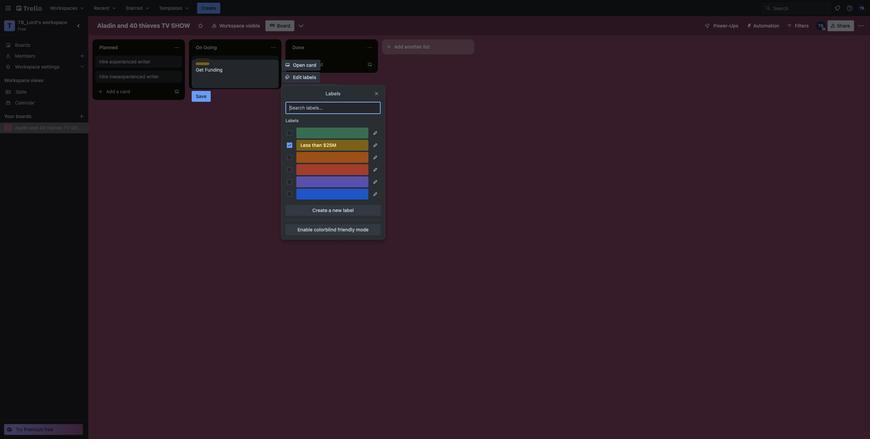 Task type: vqa. For each thing, say whether or not it's contained in the screenshot.
For
no



Task type: locate. For each thing, give the bounding box(es) containing it.
2 hire from the top
[[99, 74, 108, 80]]

create up star or unstar board icon
[[201, 5, 216, 11]]

Search field
[[771, 3, 830, 13]]

boards
[[15, 42, 30, 48]]

cover
[[312, 99, 324, 105]]

tv
[[162, 22, 170, 29], [64, 125, 70, 131]]

1 horizontal spatial and
[[117, 22, 128, 29]]

0 vertical spatial labels
[[326, 91, 341, 97]]

hire left inexexperienced
[[99, 74, 108, 80]]

primary element
[[0, 0, 870, 16]]

1 edit from the top
[[293, 74, 302, 80]]

2 vertical spatial a
[[329, 208, 331, 213]]

add a card button for create from template… image on the top left of the page
[[95, 86, 171, 97]]

edit labels button
[[281, 72, 320, 83]]

change for change members
[[293, 87, 310, 92]]

color: red, title: none image
[[296, 165, 368, 175]]

0 vertical spatial aladin
[[97, 22, 116, 29]]

writer down hire experienced writer "link"
[[147, 74, 159, 80]]

color: yellow, title: "less than $25m" element up save
[[196, 63, 209, 65]]

thieves
[[139, 22, 160, 29], [47, 125, 62, 131]]

search image
[[765, 5, 771, 11]]

0 vertical spatial hire
[[99, 59, 108, 65]]

power-ups
[[714, 23, 738, 29]]

add another list
[[394, 44, 430, 50]]

a down inexexperienced
[[116, 89, 119, 94]]

add a card for create from template… image on the top left of the page
[[106, 89, 130, 94]]

1 vertical spatial workspace
[[4, 78, 29, 83]]

boards
[[16, 114, 31, 119]]

and
[[117, 22, 128, 29], [30, 125, 38, 131]]

1 vertical spatial show
[[71, 125, 85, 131]]

add a card button for create from template… icon
[[288, 59, 364, 70]]

free
[[18, 27, 26, 32]]

hire inside "link"
[[99, 59, 108, 65]]

2 horizontal spatial a
[[329, 208, 331, 213]]

hire inside 'link'
[[99, 74, 108, 80]]

1 vertical spatial writer
[[147, 74, 159, 80]]

hire inexexperienced writer
[[99, 74, 159, 80]]

add a card down inexexperienced
[[106, 89, 130, 94]]

add inside add another list button
[[394, 44, 403, 50]]

color: yellow, title: "less than $25m" element up get
[[196, 58, 209, 61]]

add
[[394, 44, 403, 50], [299, 62, 308, 67], [106, 89, 115, 94]]

0 horizontal spatial workspace
[[4, 78, 29, 83]]

1 vertical spatial change
[[293, 99, 310, 105]]

0 vertical spatial thieves
[[139, 22, 160, 29]]

1 vertical spatial add a card
[[106, 89, 130, 94]]

card down inexexperienced
[[120, 89, 130, 94]]

star or unstar board image
[[198, 23, 203, 29]]

create left new
[[312, 208, 327, 213]]

tb_lord's workspace link
[[18, 19, 67, 25]]

add a card button up the "labels"
[[288, 59, 364, 70]]

1 hire from the top
[[99, 59, 108, 65]]

edit inside button
[[293, 136, 302, 141]]

40
[[129, 22, 138, 29], [39, 125, 45, 131]]

change cover
[[293, 99, 324, 105]]

writer inside 'link'
[[147, 74, 159, 80]]

labels down move
[[286, 118, 299, 123]]

card
[[313, 62, 323, 67], [306, 62, 316, 68], [120, 89, 130, 94]]

t
[[7, 22, 12, 30]]

archive
[[293, 148, 310, 154]]

change down edit labels button
[[293, 87, 310, 92]]

than
[[312, 142, 322, 148]]

sm image
[[744, 20, 753, 30]]

1 vertical spatial aladin
[[15, 125, 29, 131]]

a right open
[[309, 62, 312, 67]]

0 vertical spatial and
[[117, 22, 128, 29]]

workspace inside button
[[219, 23, 244, 29]]

1 horizontal spatial add
[[299, 62, 308, 67]]

add up edit labels
[[299, 62, 308, 67]]

a left new
[[329, 208, 331, 213]]

2 vertical spatial color: yellow, title: "less than $25m" element
[[296, 140, 368, 151]]

writer for hire experienced writer
[[138, 59, 150, 65]]

card up the "labels"
[[313, 62, 323, 67]]

0 horizontal spatial labels
[[286, 118, 299, 123]]

workspace left visible
[[219, 23, 244, 29]]

free
[[45, 427, 53, 433]]

change inside button
[[293, 87, 310, 92]]

customize views image
[[298, 22, 305, 29]]

1 vertical spatial thieves
[[47, 125, 62, 131]]

1 horizontal spatial a
[[309, 62, 312, 67]]

edit for edit dates
[[293, 136, 302, 141]]

edit dates
[[293, 136, 316, 141]]

show down add board icon
[[71, 125, 85, 131]]

1 vertical spatial a
[[116, 89, 119, 94]]

show menu image
[[858, 22, 864, 29]]

get
[[196, 63, 204, 69]]

40 inside text field
[[129, 22, 138, 29]]

add another list button
[[382, 39, 475, 54]]

copy
[[293, 123, 305, 129]]

0 vertical spatial 40
[[129, 22, 138, 29]]

0 vertical spatial show
[[171, 22, 190, 29]]

create inside the create button
[[201, 5, 216, 11]]

0 vertical spatial writer
[[138, 59, 150, 65]]

1 vertical spatial 40
[[39, 125, 45, 131]]

change members
[[293, 87, 333, 92]]

0 horizontal spatial add a card button
[[95, 86, 171, 97]]

board
[[277, 23, 290, 29]]

board link
[[266, 20, 294, 31]]

create button
[[197, 3, 220, 14]]

1 vertical spatial aladin and 40 thieves tv show
[[15, 125, 85, 131]]

1 horizontal spatial show
[[171, 22, 190, 29]]

enable
[[298, 227, 313, 233]]

add for create from template… image on the top left of the page
[[106, 89, 115, 94]]

0 vertical spatial add
[[394, 44, 403, 50]]

views
[[31, 78, 44, 83]]

tyler black (tylerblack44) image
[[858, 4, 866, 12]]

0 vertical spatial add a card
[[299, 62, 323, 67]]

workspace visible
[[219, 23, 260, 29]]

change inside button
[[293, 99, 310, 105]]

0 vertical spatial aladin and 40 thieves tv show
[[97, 22, 190, 29]]

1 horizontal spatial add a card
[[299, 62, 323, 67]]

a
[[309, 62, 312, 67], [116, 89, 119, 94], [329, 208, 331, 213]]

1 vertical spatial edit
[[293, 136, 302, 141]]

0 vertical spatial color: yellow, title: "less than $25m" element
[[196, 58, 209, 61]]

ups
[[730, 23, 738, 29]]

card right open
[[306, 62, 316, 68]]

2 horizontal spatial add
[[394, 44, 403, 50]]

2 change from the top
[[293, 99, 310, 105]]

1 horizontal spatial add a card button
[[288, 59, 364, 70]]

hire
[[99, 59, 108, 65], [99, 74, 108, 80]]

filters button
[[785, 20, 811, 31]]

and inside text field
[[117, 22, 128, 29]]

color: purple, title: none image
[[296, 177, 368, 188]]

0 horizontal spatial aladin and 40 thieves tv show
[[15, 125, 85, 131]]

add board image
[[79, 114, 84, 119]]

members
[[15, 53, 36, 59]]

labels up search labels… text box
[[326, 91, 341, 97]]

1 vertical spatial tv
[[64, 125, 70, 131]]

try
[[16, 427, 23, 433]]

add down inexexperienced
[[106, 89, 115, 94]]

hire inexexperienced writer link
[[99, 73, 178, 80]]

add a card
[[299, 62, 323, 67], [106, 89, 130, 94]]

t link
[[4, 20, 15, 31]]

change
[[293, 87, 310, 92], [293, 99, 310, 105]]

1 vertical spatial create
[[312, 208, 327, 213]]

1 horizontal spatial workspace
[[219, 23, 244, 29]]

1 horizontal spatial create
[[312, 208, 327, 213]]

edit labels
[[293, 74, 316, 80]]

visible
[[246, 23, 260, 29]]

inexexperienced
[[110, 74, 145, 80]]

show left star or unstar board icon
[[171, 22, 190, 29]]

add a card up the "labels"
[[299, 62, 323, 67]]

create from template… image
[[367, 62, 373, 67]]

0 horizontal spatial add
[[106, 89, 115, 94]]

1 vertical spatial hire
[[99, 74, 108, 80]]

save
[[196, 93, 207, 99]]

$25m
[[323, 142, 336, 148]]

add for create from template… icon
[[299, 62, 308, 67]]

color: yellow, title: "less than $25m" element
[[196, 58, 209, 61], [196, 63, 209, 65], [296, 140, 368, 151]]

create
[[201, 5, 216, 11], [312, 208, 327, 213]]

1 vertical spatial add a card button
[[95, 86, 171, 97]]

0 vertical spatial tv
[[162, 22, 170, 29]]

workspace visible button
[[207, 20, 264, 31]]

add a card button down hire inexexperienced writer
[[95, 86, 171, 97]]

add left another
[[394, 44, 403, 50]]

workspace views
[[4, 78, 44, 83]]

1 horizontal spatial thieves
[[139, 22, 160, 29]]

workspace up table
[[4, 78, 29, 83]]

2 edit from the top
[[293, 136, 302, 141]]

0 vertical spatial change
[[293, 87, 310, 92]]

writer
[[138, 59, 150, 65], [147, 74, 159, 80]]

edit card image
[[270, 59, 275, 64]]

1 horizontal spatial tv
[[162, 22, 170, 29]]

create inside create a new label button
[[312, 208, 327, 213]]

0 horizontal spatial add a card
[[106, 89, 130, 94]]

0 horizontal spatial create
[[201, 5, 216, 11]]

0 horizontal spatial and
[[30, 125, 38, 131]]

color: green, title: none image
[[296, 128, 368, 139]]

1 vertical spatial add
[[299, 62, 308, 67]]

aladin inside aladin and 40 thieves tv show link
[[15, 125, 29, 131]]

0 vertical spatial add a card button
[[288, 59, 364, 70]]

2 vertical spatial add
[[106, 89, 115, 94]]

edit inside button
[[293, 74, 302, 80]]

0 vertical spatial a
[[309, 62, 312, 67]]

edit
[[293, 74, 302, 80], [293, 136, 302, 141]]

friendly
[[338, 227, 355, 233]]

archive button
[[281, 145, 314, 156]]

0 vertical spatial edit
[[293, 74, 302, 80]]

colorblind
[[314, 227, 336, 233]]

hire for hire inexexperienced writer
[[99, 74, 108, 80]]

0 vertical spatial workspace
[[219, 23, 244, 29]]

0 horizontal spatial aladin
[[15, 125, 29, 131]]

mode
[[356, 227, 369, 233]]

1 horizontal spatial aladin and 40 thieves tv show
[[97, 22, 190, 29]]

add a card button
[[288, 59, 364, 70], [95, 86, 171, 97]]

writer inside "link"
[[138, 59, 150, 65]]

Search labels… text field
[[286, 102, 381, 114]]

1 change from the top
[[293, 87, 310, 92]]

1 horizontal spatial 40
[[129, 22, 138, 29]]

hire experienced writer
[[99, 59, 150, 65]]

edit up less
[[293, 136, 302, 141]]

tb_lord's
[[18, 19, 41, 25]]

1 horizontal spatial aladin
[[97, 22, 116, 29]]

0 horizontal spatial thieves
[[47, 125, 62, 131]]

show
[[171, 22, 190, 29], [71, 125, 85, 131]]

0 vertical spatial create
[[201, 5, 216, 11]]

writer up hire inexexperienced writer 'link'
[[138, 59, 150, 65]]

edit left the "labels"
[[293, 74, 302, 80]]

aladin
[[97, 22, 116, 29], [15, 125, 29, 131]]

0 horizontal spatial a
[[116, 89, 119, 94]]

change up move
[[293, 99, 310, 105]]

color: blue, title: none image
[[296, 189, 368, 200]]

color: yellow, title: "less than $25m" element down color: green, title: none image
[[296, 140, 368, 151]]

hire left experienced
[[99, 59, 108, 65]]

calendar link
[[15, 100, 84, 106]]



Task type: describe. For each thing, give the bounding box(es) containing it.
close popover image
[[374, 91, 379, 97]]

enable colorblind friendly mode button
[[286, 225, 381, 236]]

edit dates button
[[281, 133, 320, 144]]

get funding link
[[196, 63, 275, 69]]

a for create from template… icon
[[309, 62, 312, 67]]

create for create
[[201, 5, 216, 11]]

get funding
[[196, 63, 223, 69]]

enable colorblind friendly mode
[[298, 227, 369, 233]]

change members button
[[281, 84, 337, 95]]

hire for hire experienced writer
[[99, 59, 108, 65]]

try premium free
[[16, 427, 53, 433]]

list
[[423, 44, 430, 50]]

your
[[4, 114, 14, 119]]

thieves inside aladin and 40 thieves tv show text field
[[139, 22, 160, 29]]

another
[[405, 44, 422, 50]]

change cover button
[[281, 97, 328, 107]]

1 horizontal spatial labels
[[326, 91, 341, 97]]

open card
[[293, 62, 316, 68]]

1 vertical spatial and
[[30, 125, 38, 131]]

card for create from template… icon
[[313, 62, 323, 67]]

change for change cover
[[293, 99, 310, 105]]

0 notifications image
[[833, 4, 842, 12]]

thieves inside aladin and 40 thieves tv show link
[[47, 125, 62, 131]]

color: yellow, title: "less than $25m" element containing less than $25m
[[296, 140, 368, 151]]

power-
[[714, 23, 730, 29]]

Board name text field
[[94, 20, 194, 31]]

your boards with 1 items element
[[4, 113, 69, 121]]

copy button
[[281, 121, 309, 132]]

tb_lord's workspace free
[[18, 19, 67, 32]]

create from template… image
[[174, 89, 179, 94]]

show inside text field
[[171, 22, 190, 29]]

Get Funding text field
[[196, 67, 275, 86]]

a for create from template… image on the top left of the page
[[116, 89, 119, 94]]

writer for hire inexexperienced writer
[[147, 74, 159, 80]]

save button
[[192, 91, 211, 102]]

labels
[[303, 74, 316, 80]]

0 horizontal spatial show
[[71, 125, 85, 131]]

0 horizontal spatial 40
[[39, 125, 45, 131]]

card for create from template… image on the top left of the page
[[120, 89, 130, 94]]

1 vertical spatial color: yellow, title: "less than $25m" element
[[196, 63, 209, 65]]

table link
[[15, 89, 84, 96]]

workspace
[[42, 19, 67, 25]]

funding
[[205, 63, 223, 69]]

calendar
[[15, 100, 35, 106]]

table
[[15, 89, 27, 95]]

members link
[[0, 51, 88, 62]]

automation button
[[744, 20, 783, 31]]

open
[[293, 62, 305, 68]]

workspace for workspace views
[[4, 78, 29, 83]]

less than $25m
[[300, 142, 336, 148]]

label
[[343, 208, 354, 213]]

aladin and 40 thieves tv show inside aladin and 40 thieves tv show text field
[[97, 22, 190, 29]]

tb_lord (tylerblack44) image
[[816, 21, 826, 31]]

aladin inside aladin and 40 thieves tv show text field
[[97, 22, 116, 29]]

a inside button
[[329, 208, 331, 213]]

share
[[837, 23, 850, 29]]

create a new label
[[312, 208, 354, 213]]

create for create a new label
[[312, 208, 327, 213]]

aladin and 40 thieves tv show link
[[15, 125, 85, 132]]

1 vertical spatial labels
[[286, 118, 299, 123]]

share button
[[828, 20, 854, 31]]

experienced
[[110, 59, 136, 65]]

automation
[[753, 23, 779, 29]]

dates
[[303, 136, 316, 141]]

hire experienced writer link
[[99, 58, 178, 65]]

color: orange, title: none image
[[296, 152, 368, 163]]

power-ups button
[[700, 20, 743, 31]]

try premium free button
[[4, 425, 83, 436]]

create a new label button
[[286, 205, 381, 216]]

members
[[312, 87, 333, 92]]

0 horizontal spatial tv
[[64, 125, 70, 131]]

workspace for workspace visible
[[219, 23, 244, 29]]

boards link
[[0, 40, 88, 51]]

less
[[300, 142, 311, 148]]

premium
[[24, 427, 43, 433]]

tv inside text field
[[162, 22, 170, 29]]

move
[[293, 111, 305, 117]]

your boards
[[4, 114, 31, 119]]

filters
[[795, 23, 809, 29]]

move button
[[281, 109, 309, 120]]

edit for edit labels
[[293, 74, 302, 80]]

add a card for create from template… icon
[[299, 62, 323, 67]]

open information menu image
[[846, 5, 853, 12]]

new
[[333, 208, 342, 213]]

open card link
[[281, 60, 320, 71]]



